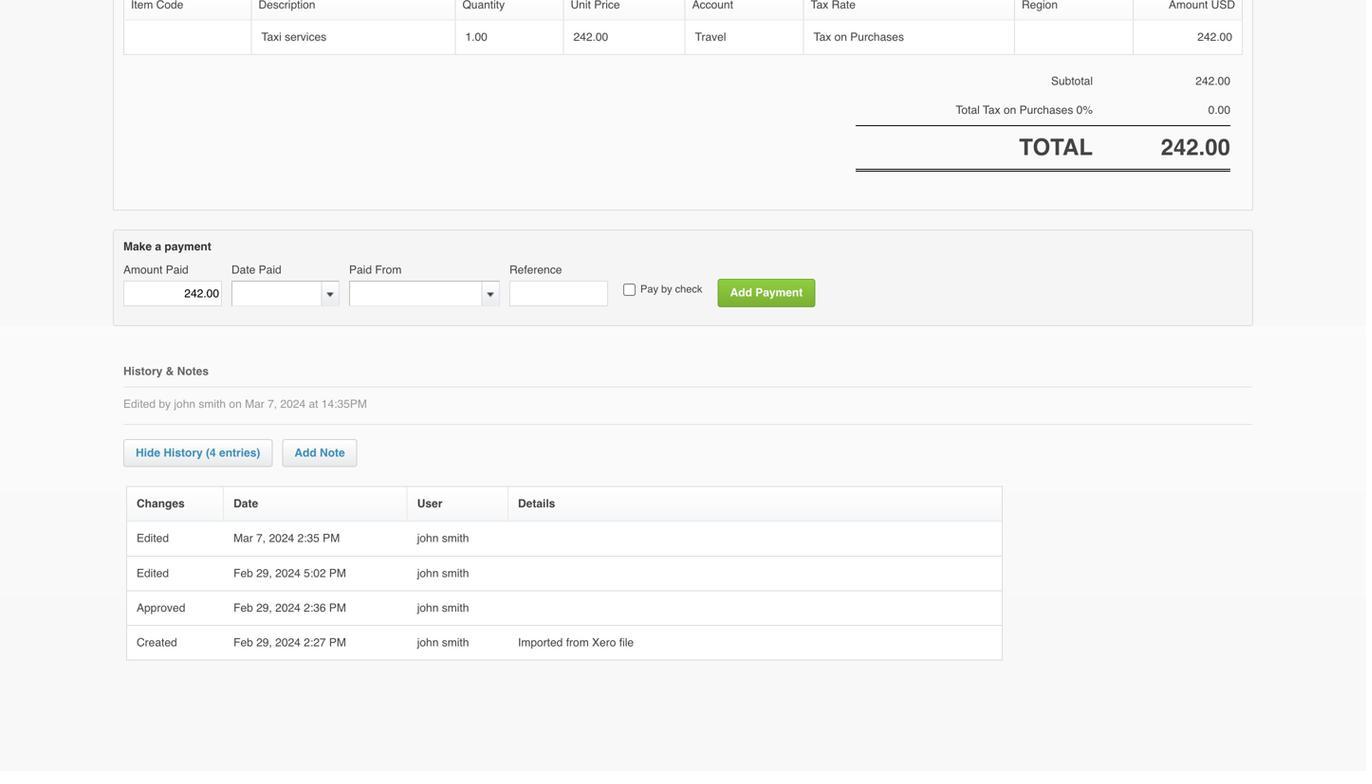 Task type: locate. For each thing, give the bounding box(es) containing it.
0 horizontal spatial tax
[[814, 31, 832, 44]]

0 vertical spatial 29,
[[256, 567, 272, 581]]

pm right the 5:02
[[329, 567, 346, 581]]

0 vertical spatial date
[[232, 264, 256, 277]]

2024 left 2:36
[[275, 602, 301, 615]]

0 horizontal spatial on
[[229, 398, 242, 411]]

mar up entries)
[[245, 398, 265, 411]]

a
[[155, 241, 161, 254]]

payment
[[756, 287, 803, 300]]

paid up amount paid text box
[[166, 264, 189, 277]]

2 29, from the top
[[256, 602, 272, 615]]

2 vertical spatial edited
[[137, 567, 172, 581]]

1 horizontal spatial history
[[164, 447, 203, 460]]

feb down mar 7, 2024 2:35 pm
[[234, 567, 253, 581]]

taxi services
[[261, 31, 327, 44]]

edited by john smith on mar 7, 2024 at 14:35pm
[[123, 398, 367, 411]]

xero
[[592, 637, 616, 650]]

john
[[174, 398, 196, 411], [417, 533, 439, 546], [417, 567, 439, 581], [417, 602, 439, 615], [417, 637, 439, 650]]

add note link
[[282, 440, 358, 468]]

2 vertical spatial feb
[[234, 637, 253, 650]]

1 vertical spatial tax
[[983, 104, 1001, 117]]

1 vertical spatial purchases
[[1020, 104, 1074, 117]]

0 vertical spatial edited
[[123, 398, 156, 411]]

29,
[[256, 567, 272, 581], [256, 602, 272, 615], [256, 637, 272, 650]]

2024 for 5:02
[[275, 567, 301, 581]]

0 horizontal spatial 7,
[[256, 533, 266, 546]]

feb 29, 2024 2:36 pm
[[234, 602, 349, 615]]

add for add payment
[[730, 287, 753, 300]]

by right pay
[[662, 284, 673, 296]]

0 vertical spatial purchases
[[851, 31, 904, 44]]

1 vertical spatial 29,
[[256, 602, 272, 615]]

2024
[[280, 398, 306, 411], [269, 533, 294, 546], [275, 567, 301, 581], [275, 602, 301, 615], [275, 637, 301, 650]]

pm for 2:27
[[329, 637, 346, 650]]

mar
[[245, 398, 265, 411], [234, 533, 253, 546]]

0 vertical spatial tax
[[814, 31, 832, 44]]

0 vertical spatial add
[[730, 287, 753, 300]]

1 vertical spatial on
[[1004, 104, 1017, 117]]

1 29, from the top
[[256, 567, 272, 581]]

john for mar 7, 2024 2:35 pm
[[417, 533, 439, 546]]

242.00
[[574, 31, 609, 44], [1198, 31, 1233, 44], [1196, 75, 1231, 88], [1161, 135, 1231, 161]]

0 horizontal spatial add
[[295, 447, 317, 460]]

paid left from
[[349, 264, 372, 277]]

on
[[835, 31, 848, 44], [1004, 104, 1017, 117], [229, 398, 242, 411]]

None text field
[[350, 282, 482, 306]]

1 vertical spatial history
[[164, 447, 203, 460]]

taxi
[[261, 31, 282, 44]]

john smith
[[417, 533, 472, 546], [417, 567, 472, 581], [417, 602, 472, 615], [417, 637, 472, 650]]

paid for date paid
[[259, 264, 282, 277]]

hide history (4 entries) link
[[123, 440, 273, 468]]

5:02
[[304, 567, 326, 581]]

make a payment
[[123, 241, 211, 254]]

4 john smith from the top
[[417, 637, 472, 650]]

7, up feb 29, 2024 5:02 pm
[[256, 533, 266, 546]]

paid
[[166, 264, 189, 277], [259, 264, 282, 277], [349, 264, 372, 277]]

history left (4
[[164, 447, 203, 460]]

0 vertical spatial by
[[662, 284, 673, 296]]

history left "&"
[[123, 365, 163, 379]]

add note
[[295, 447, 345, 460]]

0 horizontal spatial paid
[[166, 264, 189, 277]]

pm for 2:35
[[323, 533, 340, 546]]

1 horizontal spatial paid
[[259, 264, 282, 277]]

3 29, from the top
[[256, 637, 272, 650]]

john smith for feb 29, 2024 2:36 pm
[[417, 602, 472, 615]]

1 horizontal spatial on
[[835, 31, 848, 44]]

tax on purchases
[[814, 31, 904, 44]]

hide
[[136, 447, 160, 460]]

date up date paid text field
[[232, 264, 256, 277]]

history
[[123, 365, 163, 379], [164, 447, 203, 460]]

from
[[375, 264, 402, 277]]

pm right 2:36
[[329, 602, 346, 615]]

feb down feb 29, 2024 5:02 pm
[[234, 602, 253, 615]]

2024 for 2:35
[[269, 533, 294, 546]]

0 horizontal spatial history
[[123, 365, 163, 379]]

1 john smith from the top
[[417, 533, 472, 546]]

total
[[1020, 135, 1093, 161]]

7,
[[268, 398, 277, 411], [256, 533, 266, 546]]

0 horizontal spatial purchases
[[851, 31, 904, 44]]

Amount Paid text field
[[123, 281, 222, 307]]

by
[[662, 284, 673, 296], [159, 398, 171, 411]]

2024 left 2:27
[[275, 637, 301, 650]]

edited
[[123, 398, 156, 411], [137, 533, 172, 546], [137, 567, 172, 581]]

1 feb from the top
[[234, 567, 253, 581]]

feb for feb 29, 2024 2:27 pm
[[234, 637, 253, 650]]

pm for 5:02
[[329, 567, 346, 581]]

7, left at
[[268, 398, 277, 411]]

1 vertical spatial edited
[[137, 533, 172, 546]]

feb for feb 29, 2024 5:02 pm
[[234, 567, 253, 581]]

29, up feb 29, 2024 2:27 pm
[[256, 602, 272, 615]]

0 vertical spatial on
[[835, 31, 848, 44]]

john smith for feb 29, 2024 2:27 pm
[[417, 637, 472, 650]]

add
[[730, 287, 753, 300], [295, 447, 317, 460]]

1 horizontal spatial purchases
[[1020, 104, 1074, 117]]

purchases
[[851, 31, 904, 44], [1020, 104, 1074, 117]]

14:35pm
[[322, 398, 367, 411]]

john smith for mar 7, 2024 2:35 pm
[[417, 533, 472, 546]]

2 john smith from the top
[[417, 567, 472, 581]]

Date Paid text field
[[233, 282, 322, 306]]

edited down changes
[[137, 533, 172, 546]]

0 horizontal spatial by
[[159, 398, 171, 411]]

2 horizontal spatial paid
[[349, 264, 372, 277]]

total tax on purchases 0%
[[956, 104, 1093, 117]]

0%
[[1077, 104, 1093, 117]]

imported from xero file
[[518, 637, 637, 650]]

feb
[[234, 567, 253, 581], [234, 602, 253, 615], [234, 637, 253, 650]]

2 vertical spatial 29,
[[256, 637, 272, 650]]

from
[[566, 637, 589, 650]]

feb for feb 29, 2024 2:36 pm
[[234, 602, 253, 615]]

history & notes
[[123, 365, 209, 379]]

2024 left the 5:02
[[275, 567, 301, 581]]

date for date paid
[[232, 264, 256, 277]]

2 paid from the left
[[259, 264, 282, 277]]

0 vertical spatial feb
[[234, 567, 253, 581]]

3 john smith from the top
[[417, 602, 472, 615]]

feb 29, 2024 5:02 pm
[[234, 567, 349, 581]]

3 paid from the left
[[349, 264, 372, 277]]

smith
[[199, 398, 226, 411], [442, 533, 469, 546], [442, 567, 469, 581], [442, 602, 469, 615], [442, 637, 469, 650]]

0 vertical spatial history
[[123, 365, 163, 379]]

1 horizontal spatial add
[[730, 287, 753, 300]]

1 horizontal spatial 7,
[[268, 398, 277, 411]]

changes
[[137, 498, 185, 511]]

mar up feb 29, 2024 5:02 pm
[[234, 533, 253, 546]]

file
[[620, 637, 634, 650]]

user
[[417, 498, 443, 511]]

Reference text field
[[510, 281, 608, 307]]

1 vertical spatial add
[[295, 447, 317, 460]]

0.00
[[1209, 104, 1231, 117]]

2024 left 2:35
[[269, 533, 294, 546]]

edited up approved
[[137, 567, 172, 581]]

by for edited
[[159, 398, 171, 411]]

paid up date paid text field
[[259, 264, 282, 277]]

pm for 2:36
[[329, 602, 346, 615]]

3 feb from the top
[[234, 637, 253, 650]]

pm right 2:35
[[323, 533, 340, 546]]

2 feb from the top
[[234, 602, 253, 615]]

john for feb 29, 2024 2:36 pm
[[417, 602, 439, 615]]

add left note
[[295, 447, 317, 460]]

tax
[[814, 31, 832, 44], [983, 104, 1001, 117]]

29, down the feb 29, 2024 2:36 pm
[[256, 637, 272, 650]]

29, down mar 7, 2024 2:35 pm
[[256, 567, 272, 581]]

1 horizontal spatial by
[[662, 284, 673, 296]]

approved
[[137, 602, 189, 615]]

edited down history & notes
[[123, 398, 156, 411]]

add for add note
[[295, 447, 317, 460]]

feb down the feb 29, 2024 2:36 pm
[[234, 637, 253, 650]]

by down history & notes
[[159, 398, 171, 411]]

29, for feb 29, 2024 2:36 pm
[[256, 602, 272, 615]]

add left payment
[[730, 287, 753, 300]]

2:36
[[304, 602, 326, 615]]

details
[[518, 498, 556, 511]]

1 paid from the left
[[166, 264, 189, 277]]

2 vertical spatial on
[[229, 398, 242, 411]]

1 vertical spatial by
[[159, 398, 171, 411]]

pm
[[323, 533, 340, 546], [329, 567, 346, 581], [329, 602, 346, 615], [329, 637, 346, 650]]

date
[[232, 264, 256, 277], [234, 498, 258, 511]]

amount paid
[[123, 264, 189, 277]]

at
[[309, 398, 318, 411]]

john for feb 29, 2024 5:02 pm
[[417, 567, 439, 581]]

pm right 2:27
[[329, 637, 346, 650]]

1 vertical spatial date
[[234, 498, 258, 511]]

1.00
[[465, 31, 488, 44]]

1 vertical spatial feb
[[234, 602, 253, 615]]

date down entries)
[[234, 498, 258, 511]]

2 horizontal spatial on
[[1004, 104, 1017, 117]]

reference
[[510, 264, 562, 277]]

1 horizontal spatial tax
[[983, 104, 1001, 117]]

pay
[[641, 284, 659, 296]]



Task type: vqa. For each thing, say whether or not it's contained in the screenshot.


Task type: describe. For each thing, give the bounding box(es) containing it.
feb 29, 2024 2:27 pm
[[234, 637, 349, 650]]

2:27
[[304, 637, 326, 650]]

0 vertical spatial 7,
[[268, 398, 277, 411]]

smith for feb 29, 2024 2:27 pm
[[442, 637, 469, 650]]

check
[[675, 284, 703, 296]]

paid for amount paid
[[166, 264, 189, 277]]

notes
[[177, 365, 209, 379]]

john for feb 29, 2024 2:27 pm
[[417, 637, 439, 650]]

john smith for feb 29, 2024 5:02 pm
[[417, 567, 472, 581]]

1 vertical spatial mar
[[234, 533, 253, 546]]

1 vertical spatial 7,
[[256, 533, 266, 546]]

history inside hide history (4 entries) "link"
[[164, 447, 203, 460]]

edited for mar 7, 2024 2:35 pm
[[137, 533, 172, 546]]

date for date
[[234, 498, 258, 511]]

payment
[[165, 241, 211, 254]]

entries)
[[219, 447, 260, 460]]

created
[[137, 637, 180, 650]]

services
[[285, 31, 327, 44]]

date paid
[[232, 264, 282, 277]]

edited for feb 29, 2024 5:02 pm
[[137, 567, 172, 581]]

0 vertical spatial mar
[[245, 398, 265, 411]]

hide history (4 entries)
[[136, 447, 260, 460]]

note
[[320, 447, 345, 460]]

(4
[[206, 447, 216, 460]]

imported
[[518, 637, 563, 650]]

Pay by check checkbox
[[624, 284, 636, 297]]

&
[[166, 365, 174, 379]]

make
[[123, 241, 152, 254]]

subtotal
[[1052, 75, 1093, 88]]

pay by check
[[641, 284, 703, 296]]

smith for feb 29, 2024 5:02 pm
[[442, 567, 469, 581]]

2024 left at
[[280, 398, 306, 411]]

mar 7, 2024 2:35 pm
[[234, 533, 343, 546]]

smith for mar 7, 2024 2:35 pm
[[442, 533, 469, 546]]

2:35
[[298, 533, 320, 546]]

travel
[[695, 31, 727, 44]]

paid from
[[349, 264, 402, 277]]

29, for feb 29, 2024 2:27 pm
[[256, 637, 272, 650]]

amount
[[123, 264, 163, 277]]

total
[[956, 104, 980, 117]]

29, for feb 29, 2024 5:02 pm
[[256, 567, 272, 581]]

add payment link
[[718, 280, 816, 308]]

by for pay
[[662, 284, 673, 296]]

2024 for 2:27
[[275, 637, 301, 650]]

2024 for 2:36
[[275, 602, 301, 615]]

add payment
[[730, 287, 803, 300]]

smith for feb 29, 2024 2:36 pm
[[442, 602, 469, 615]]



